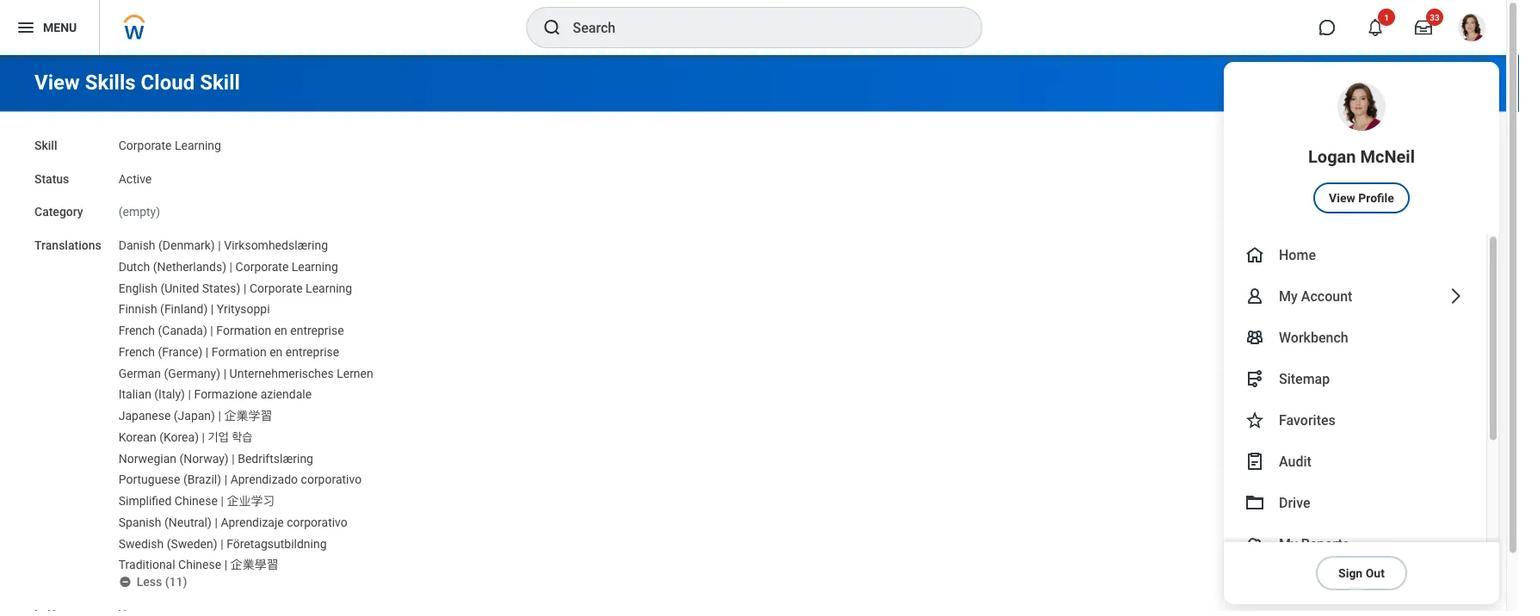Task type: locate. For each thing, give the bounding box(es) containing it.
1 horizontal spatial skill
[[200, 70, 240, 95]]

less (11)
[[137, 575, 187, 589]]

star image
[[1245, 410, 1265, 430]]

my reports
[[1279, 536, 1350, 552]]

dutch (netherlands) | corporate learning element
[[119, 256, 338, 274]]

view left the skills on the top left of the page
[[34, 70, 80, 95]]

skill right cloud
[[200, 70, 240, 95]]

(france) | formation
[[158, 345, 267, 359]]

sitemap
[[1279, 370, 1330, 387]]

logan mcneil menu
[[1224, 62, 1499, 604]]

finnish
[[119, 302, 157, 316]]

menu
[[43, 20, 77, 35]]

(korea) | 기업
[[159, 430, 229, 444]]

(germany) | unternehmerisches
[[164, 366, 334, 380]]

skill
[[200, 70, 240, 95], [34, 138, 57, 152]]

danish (denmark) | virksomhedslæring element
[[119, 235, 328, 252]]

french down finnish
[[119, 323, 155, 338]]

my account menu item
[[1224, 275, 1487, 317]]

items selected list
[[119, 235, 373, 573]]

view inside logan mcneil menu item
[[1329, 191, 1356, 205]]

dutch
[[119, 260, 150, 274]]

logan
[[1308, 146, 1356, 167]]

0 horizontal spatial view
[[34, 70, 80, 95]]

my right the avatar
[[1279, 536, 1298, 552]]

states) | corporate
[[202, 281, 303, 295]]

sitemap menu item
[[1224, 358, 1487, 399]]

1 vertical spatial view
[[1329, 191, 1356, 205]]

italian
[[119, 387, 151, 402]]

my
[[1279, 288, 1298, 304], [1279, 536, 1298, 552]]

swedish (sweden) | företagsutbildning element
[[119, 533, 327, 551]]

(italy) | formazione
[[154, 387, 258, 402]]

(netherlands) | corporate
[[153, 260, 289, 274]]

(neutral) | aprendizaje
[[164, 515, 284, 529]]

1 vertical spatial my
[[1279, 536, 1298, 552]]

learning right corporate at the left of page
[[175, 138, 221, 152]]

learning right states) | corporate
[[306, 281, 352, 295]]

(denmark) | virksomhedslæring
[[158, 238, 328, 252]]

german
[[119, 366, 161, 380]]

(japan) | 企業学習
[[174, 409, 272, 423]]

0 vertical spatial skill
[[200, 70, 240, 95]]

learning up states) | corporate
[[292, 260, 338, 274]]

(canada) | formation
[[158, 323, 271, 338]]

view for view profile
[[1329, 191, 1356, 205]]

contact card matrix manager image
[[1245, 327, 1265, 348]]

0 vertical spatial french
[[119, 323, 155, 338]]

1 vertical spatial french
[[119, 345, 155, 359]]

folder open image
[[1245, 492, 1265, 513]]

2 my from the top
[[1279, 536, 1298, 552]]

entreprise
[[290, 323, 344, 338], [286, 345, 339, 359]]

drive menu item
[[1224, 482, 1487, 523]]

logan mcneil image
[[1458, 14, 1486, 41]]

drive
[[1279, 494, 1311, 511]]

0 vertical spatial view
[[34, 70, 80, 95]]

skill up the status
[[34, 138, 57, 152]]

en up the (germany) | unternehmerisches
[[270, 345, 283, 359]]

french up german
[[119, 345, 155, 359]]

corporativo
[[301, 473, 362, 487], [287, 515, 348, 529]]

audit
[[1279, 453, 1312, 469]]

status
[[34, 172, 69, 186]]

workbench
[[1279, 329, 1349, 345]]

menu button
[[0, 0, 99, 55]]

view profile
[[1329, 191, 1394, 205]]

my reports menu item
[[1224, 523, 1487, 565]]

portuguese (brazil) | aprendizado corporativo element
[[119, 469, 362, 487]]

japanese
[[119, 409, 171, 423]]

sign
[[1339, 566, 1363, 580]]

1 vertical spatial skill
[[34, 138, 57, 152]]

0 vertical spatial learning
[[175, 138, 221, 152]]

en down states) | corporate
[[274, 323, 287, 338]]

my right user icon
[[1279, 288, 1298, 304]]

learning
[[175, 138, 221, 152], [292, 260, 338, 274], [306, 281, 352, 295]]

0 horizontal spatial skill
[[34, 138, 57, 152]]

(empty)
[[119, 205, 160, 219]]

my for my reports
[[1279, 536, 1298, 552]]

cloud
[[141, 70, 195, 95]]

view left profile
[[1329, 191, 1356, 205]]

spanish
[[119, 515, 161, 529]]

avatar image
[[1245, 534, 1265, 554]]

1 horizontal spatial view
[[1329, 191, 1356, 205]]

korean
[[119, 430, 156, 444]]

english (united states) | corporate learning element
[[119, 277, 352, 295]]

0 vertical spatial my
[[1279, 288, 1298, 304]]

1 my from the top
[[1279, 288, 1298, 304]]

active
[[119, 172, 152, 186]]

view
[[34, 70, 80, 95], [1329, 191, 1356, 205]]

danish
[[119, 238, 155, 252]]

33 button
[[1405, 9, 1444, 46]]

french
[[119, 323, 155, 338], [119, 345, 155, 359]]

view inside main content
[[34, 70, 80, 95]]

1 vertical spatial corporativo
[[287, 515, 348, 529]]

en
[[274, 323, 287, 338], [270, 345, 283, 359]]

workbench menu item
[[1224, 317, 1487, 358]]

korean (korea) | 기업 학습 element
[[119, 427, 253, 444]]

1
[[1384, 12, 1389, 22]]

spanish (neutral) | aprendizaje corporativo element
[[119, 512, 348, 529]]

endpoints image
[[1245, 368, 1265, 389]]



Task type: describe. For each thing, give the bounding box(es) containing it.
home image
[[1245, 244, 1265, 265]]

1 vertical spatial en
[[270, 345, 283, 359]]

chinese | 企業學習
[[178, 558, 279, 572]]

in use element
[[119, 597, 138, 611]]

2 vertical spatial learning
[[306, 281, 352, 295]]

0 vertical spatial entreprise
[[290, 323, 344, 338]]

less (11) button
[[119, 573, 189, 590]]

category
[[34, 205, 83, 219]]

traditional chinese | 企業學習 element
[[119, 554, 279, 572]]

0 vertical spatial corporativo
[[301, 473, 362, 487]]

1 french from the top
[[119, 323, 155, 338]]

view for view skills cloud skill
[[34, 70, 80, 95]]

norwegian
[[119, 451, 177, 466]]

translations
[[34, 238, 101, 252]]

swedish
[[119, 537, 164, 551]]

search image
[[542, 17, 563, 38]]

2 french from the top
[[119, 345, 155, 359]]

0 vertical spatial en
[[274, 323, 287, 338]]

reports
[[1301, 536, 1350, 552]]

학습
[[232, 430, 253, 444]]

mcneil
[[1360, 146, 1415, 167]]

simplified
[[119, 494, 172, 508]]

audit menu item
[[1224, 441, 1487, 482]]

portuguese
[[119, 473, 180, 487]]

corporate learning
[[119, 138, 221, 152]]

view skills cloud skill
[[34, 70, 240, 95]]

aziendale
[[261, 387, 312, 402]]

Search Workday  search field
[[573, 9, 946, 46]]

traditional
[[119, 558, 175, 572]]

english
[[119, 281, 158, 295]]

sign out
[[1339, 566, 1385, 580]]

skills
[[85, 70, 136, 95]]

norwegian (norway) | bedriftslæring element
[[119, 448, 313, 466]]

home
[[1279, 246, 1316, 263]]

less
[[137, 575, 162, 589]]

1 button
[[1357, 9, 1395, 46]]

german (germany) | unternehmerisches lernen element
[[119, 363, 373, 380]]

my account
[[1279, 288, 1353, 304]]

chinese | 企业学习
[[175, 494, 275, 508]]

learning inside skill element
[[175, 138, 221, 152]]

finnish (finland) | yritysoppi element
[[119, 299, 270, 316]]

(finland) | yritysoppi
[[160, 302, 270, 316]]

corporate
[[119, 138, 172, 152]]

(sweden) | företagsutbildning
[[167, 537, 327, 551]]

1 vertical spatial entreprise
[[286, 345, 339, 359]]

favorites menu item
[[1224, 399, 1487, 441]]

view skills cloud skill main content
[[0, 55, 1506, 611]]

1 vertical spatial learning
[[292, 260, 338, 274]]

logan mcneil menu item
[[1224, 62, 1499, 234]]

inbox large image
[[1415, 19, 1432, 36]]

user image
[[1245, 286, 1265, 306]]

33
[[1430, 12, 1440, 22]]

(united
[[160, 281, 199, 295]]

logan mcneil
[[1308, 146, 1415, 167]]

(brazil) | aprendizado
[[183, 473, 298, 487]]

chevron right image
[[1445, 286, 1466, 306]]

french (france) | formation en entreprise element
[[119, 341, 339, 359]]

out
[[1366, 566, 1385, 580]]

notifications large image
[[1367, 19, 1384, 36]]

(norway) | bedriftslæring
[[179, 451, 313, 466]]

my for my account
[[1279, 288, 1298, 304]]

justify image
[[15, 17, 36, 38]]

home menu item
[[1224, 234, 1487, 275]]

danish (denmark) | virksomhedslæring dutch (netherlands) | corporate learning english (united states) | corporate learning finnish (finland) | yritysoppi french (canada) | formation en entreprise french (france) | formation en entreprise german (germany) | unternehmerisches lernen italian (italy) | formazione aziendale japanese (japan) | 企業学習 korean (korea) | 기업 학습 norwegian (norway) | bedriftslæring portuguese (brazil) | aprendizado corporativo simplified chinese | 企业学习 spanish (neutral) | aprendizaje corporativo swedish (sweden) | företagsutbildning traditional chinese | 企業學習
[[119, 238, 373, 572]]

paste image
[[1245, 451, 1265, 472]]

(11)
[[165, 575, 187, 589]]

lernen
[[337, 366, 373, 380]]

french (canada) | formation en entreprise element
[[119, 320, 344, 338]]

skill element
[[119, 128, 221, 153]]

simplified chinese | 企业学习 element
[[119, 491, 275, 508]]

account
[[1301, 288, 1353, 304]]

status element
[[119, 161, 152, 187]]

profile
[[1359, 191, 1394, 205]]

favorites
[[1279, 412, 1336, 428]]

italian (italy) | formazione aziendale element
[[119, 384, 312, 402]]

japanese (japan) | 企業学習 element
[[119, 405, 272, 423]]



Task type: vqa. For each thing, say whether or not it's contained in the screenshot.
1st menu item from the bottom
no



